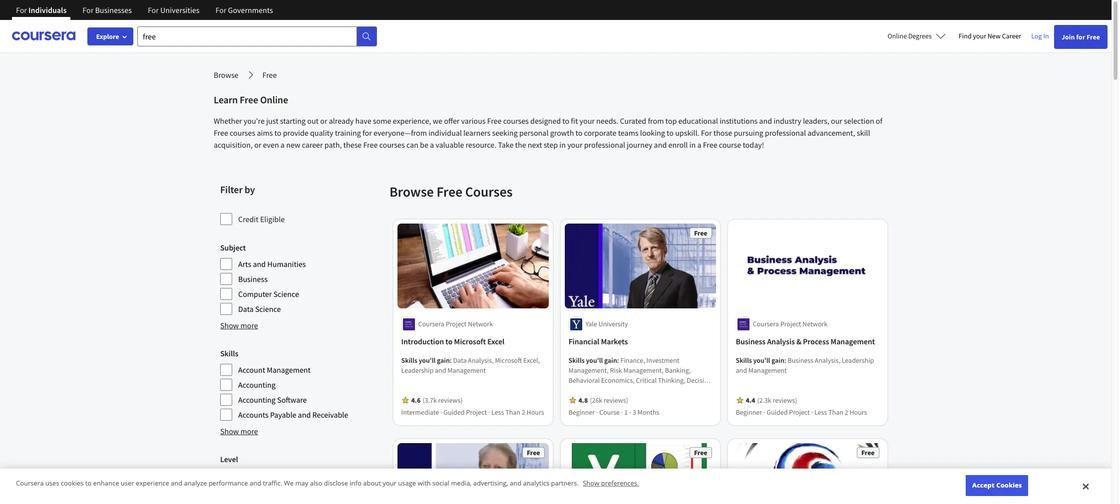 Task type: vqa. For each thing, say whether or not it's contained in the screenshot.
Browse
yes



Task type: locate. For each thing, give the bounding box(es) containing it.
needs.
[[596, 116, 619, 126]]

1 horizontal spatial 2
[[845, 408, 849, 417]]

0 vertical spatial business
[[238, 274, 268, 284]]

we
[[433, 116, 443, 126]]

1 horizontal spatial coursera project network
[[753, 320, 828, 329]]

project
[[446, 320, 467, 329], [781, 320, 802, 329], [466, 408, 487, 417], [790, 408, 810, 417]]

business down the &
[[788, 356, 814, 365]]

show right partners.
[[583, 479, 600, 488]]

fit
[[571, 116, 578, 126]]

coursera project network for to
[[419, 320, 493, 329]]

more down accounts
[[241, 427, 258, 437]]

management inside skills group
[[267, 365, 311, 375]]

gain for markets
[[605, 356, 618, 365]]

0 horizontal spatial :
[[450, 356, 452, 365]]

a left "new"
[[281, 140, 285, 150]]

accounting for accounting
[[238, 380, 276, 390]]

2 coursera project network from the left
[[753, 320, 828, 329]]

0 horizontal spatial coursera project network
[[419, 320, 493, 329]]

2 accounting from the top
[[238, 395, 276, 405]]

accounting software
[[238, 395, 307, 405]]

management, up critical
[[624, 366, 664, 375]]

show more for data science
[[220, 321, 258, 331]]

accounting for accounting software
[[238, 395, 276, 405]]

1 horizontal spatial for
[[1077, 32, 1086, 41]]

0 horizontal spatial leadership
[[402, 366, 434, 375]]

2 vertical spatial business
[[788, 356, 814, 365]]

0 horizontal spatial you'll
[[419, 356, 436, 365]]

analysis,
[[468, 356, 494, 365], [815, 356, 841, 365], [621, 386, 647, 395]]

0 horizontal spatial skills you'll gain :
[[402, 356, 454, 365]]

1 vertical spatial show
[[220, 427, 239, 437]]

or right out
[[320, 116, 327, 126]]

upskill.
[[675, 128, 700, 138]]

0 horizontal spatial for
[[363, 128, 372, 138]]

you'll down financial markets
[[586, 356, 603, 365]]

1 horizontal spatial data
[[454, 356, 467, 365]]

data inside subject group
[[238, 304, 254, 314]]

you'll for introduction
[[419, 356, 436, 365]]

for
[[1077, 32, 1086, 41], [363, 128, 372, 138]]

1 vertical spatial intermediate
[[238, 486, 282, 496]]

2 vertical spatial courses
[[379, 140, 405, 150]]

analysis, down process
[[815, 356, 841, 365]]

0 horizontal spatial network
[[468, 320, 493, 329]]

show up level
[[220, 427, 239, 437]]

2 horizontal spatial business
[[788, 356, 814, 365]]

and up 4.4
[[736, 366, 747, 375]]

data for analysis,
[[454, 356, 467, 365]]

1 show more from the top
[[220, 321, 258, 331]]

: for to
[[450, 356, 452, 365]]

learn free online
[[214, 93, 288, 106]]

science down humanities
[[273, 289, 299, 299]]

accounts
[[238, 410, 269, 420]]

browse up learn
[[214, 70, 239, 80]]

What do you want to learn? text field
[[137, 26, 357, 46]]

receivable
[[312, 410, 348, 420]]

whether
[[214, 116, 242, 126]]

2 for excel
[[522, 408, 526, 417]]

2 management, from the left
[[624, 366, 664, 375]]

1 horizontal spatial business
[[736, 337, 766, 347]]

economics,
[[602, 376, 635, 385]]

2 · from the left
[[489, 408, 490, 417]]

analytics
[[523, 479, 550, 488]]

beginner inside level group
[[238, 471, 268, 481]]

2 you'll from the left
[[586, 356, 603, 365]]

analysis, inside the data analysis, microsoft excel, leadership and management
[[468, 356, 494, 365]]

0 vertical spatial browse
[[214, 70, 239, 80]]

2 : from the left
[[618, 356, 619, 365]]

1 gain from the left
[[437, 356, 450, 365]]

you'll down analysis
[[754, 356, 771, 365]]

1 vertical spatial professional
[[584, 140, 625, 150]]

guided down 4.6 (3.7k reviews)
[[444, 408, 465, 417]]

1 horizontal spatial :
[[618, 356, 619, 365]]

data for science
[[238, 304, 254, 314]]

courses
[[465, 183, 513, 201]]

course
[[600, 408, 620, 417]]

microsoft inside the data analysis, microsoft excel, leadership and management
[[495, 356, 522, 365]]

management up (2.3k
[[749, 366, 787, 375]]

beginner
[[569, 408, 595, 417], [736, 408, 763, 417], [238, 471, 268, 481]]

management inside the data analysis, microsoft excel, leadership and management
[[448, 366, 486, 375]]

2 hours from the left
[[850, 408, 868, 417]]

coursera image
[[12, 28, 75, 44]]

1 horizontal spatial management,
[[624, 366, 664, 375]]

network up process
[[803, 320, 828, 329]]

for left businesses
[[83, 5, 94, 15]]

courses up seeking
[[503, 116, 529, 126]]

1 vertical spatial show more
[[220, 427, 258, 437]]

skills you'll gain : for introduction
[[402, 356, 454, 365]]

0 horizontal spatial a
[[281, 140, 285, 150]]

1 vertical spatial data
[[454, 356, 467, 365]]

join
[[1062, 32, 1075, 41]]

project down the data analysis, microsoft excel, leadership and management
[[466, 408, 487, 417]]

analysis, inside finance, investment management, risk management, banking, behavioral economics, critical thinking, decision making, financial analysis, innovation, regulations and compliance, leadership and management
[[621, 386, 647, 395]]

0 vertical spatial for
[[1077, 32, 1086, 41]]

financial up 4.8 (26k reviews)
[[593, 386, 620, 395]]

enroll
[[669, 140, 688, 150]]

(2.3k
[[758, 396, 772, 405]]

even
[[263, 140, 279, 150]]

business inside business analysis, leadership and management
[[788, 356, 814, 365]]

1 you'll from the left
[[419, 356, 436, 365]]

1 vertical spatial microsoft
[[495, 356, 522, 365]]

1 accounting from the top
[[238, 380, 276, 390]]

1 horizontal spatial courses
[[379, 140, 405, 150]]

hours for introduction to microsoft excel
[[527, 408, 544, 417]]

: up risk
[[618, 356, 619, 365]]

0 horizontal spatial guided
[[444, 408, 465, 417]]

industry
[[774, 116, 802, 126]]

microsoft
[[454, 337, 486, 347], [495, 356, 522, 365]]

your right about
[[383, 479, 397, 488]]

management down regulations
[[569, 406, 607, 415]]

2 show more button from the top
[[220, 426, 258, 438]]

skills you'll gain : for financial
[[569, 356, 621, 365]]

account management
[[238, 365, 311, 375]]

uses
[[45, 479, 59, 488]]

microsoft down excel on the left
[[495, 356, 522, 365]]

1 horizontal spatial network
[[803, 320, 828, 329]]

1 horizontal spatial or
[[320, 116, 327, 126]]

business left analysis
[[736, 337, 766, 347]]

0 horizontal spatial gain
[[437, 356, 450, 365]]

skills up 4.4
[[736, 356, 752, 365]]

intermediate inside level group
[[238, 486, 282, 496]]

top
[[666, 116, 677, 126]]

beginner for beginner · guided project · less than 2 hours
[[736, 408, 763, 417]]

0 horizontal spatial analysis,
[[468, 356, 494, 365]]

2 less from the left
[[815, 408, 828, 417]]

1 vertical spatial science
[[255, 304, 281, 314]]

2 for process
[[845, 408, 849, 417]]

beginner left we
[[238, 471, 268, 481]]

and right arts at the left of page
[[253, 259, 266, 269]]

reviews) for analysis
[[773, 396, 798, 405]]

2 a from the left
[[430, 140, 434, 150]]

2 2 from the left
[[845, 408, 849, 417]]

: down introduction to microsoft excel
[[450, 356, 452, 365]]

leadership
[[842, 356, 875, 365], [402, 366, 434, 375], [655, 396, 688, 405]]

1 vertical spatial browse
[[390, 183, 434, 201]]

1 horizontal spatial browse
[[390, 183, 434, 201]]

curated
[[620, 116, 646, 126]]

gain
[[437, 356, 450, 365], [605, 356, 618, 365], [772, 356, 785, 365]]

financial down yale on the bottom
[[569, 337, 600, 347]]

microsoft for to
[[454, 337, 486, 347]]

4 · from the left
[[622, 408, 623, 417]]

1 horizontal spatial hours
[[850, 408, 868, 417]]

2 horizontal spatial skills you'll gain :
[[736, 356, 788, 365]]

for for individuals
[[16, 5, 27, 15]]

courses down everyone—from
[[379, 140, 405, 150]]

cookies
[[997, 481, 1022, 490]]

1 than from the left
[[506, 408, 521, 417]]

3 · from the left
[[597, 408, 598, 417]]

1 vertical spatial leadership
[[402, 366, 434, 375]]

advertising,
[[473, 479, 508, 488]]

0 vertical spatial microsoft
[[454, 337, 486, 347]]

1 horizontal spatial leadership
[[655, 396, 688, 405]]

gain up risk
[[605, 356, 618, 365]]

coursera left uses in the left of the page
[[16, 479, 44, 488]]

and down decision
[[689, 396, 700, 405]]

to
[[563, 116, 570, 126], [275, 128, 281, 138], [576, 128, 583, 138], [667, 128, 674, 138], [446, 337, 453, 347], [85, 479, 91, 488]]

show down data science at left bottom
[[220, 321, 239, 331]]

2 show more from the top
[[220, 427, 258, 437]]

0 horizontal spatial management,
[[569, 366, 609, 375]]

reviews) up beginner · course · 1 - 3 months
[[604, 396, 629, 405]]

1 horizontal spatial guided
[[767, 408, 788, 417]]

0 horizontal spatial courses
[[230, 128, 255, 138]]

for inside whether you're just starting out or already have some experience, we offer various free courses designed to fit your needs. curated from top educational institutions and industry leaders, our selection of free courses aims to provide quality training for everyone—from individual learners seeking personal growth to corporate teams looking to upskill. for those pursuing professional advancement, skill acquisition, or even a new career path, these free courses can be a valuable resource. take the next step in your professional journey and enroll in a free course today!
[[701, 128, 712, 138]]

1 vertical spatial for
[[363, 128, 372, 138]]

3 : from the left
[[785, 356, 787, 365]]

1 vertical spatial business
[[736, 337, 766, 347]]

traffic.
[[263, 479, 282, 488]]

0 vertical spatial intermediate
[[402, 408, 439, 417]]

analysis, for excel
[[468, 356, 494, 365]]

show more down data science at left bottom
[[220, 321, 258, 331]]

your right fit
[[580, 116, 595, 126]]

coursera for business
[[753, 320, 779, 329]]

0 vertical spatial courses
[[503, 116, 529, 126]]

online degrees
[[888, 31, 932, 40]]

show more button down accounts
[[220, 426, 258, 438]]

1 horizontal spatial intermediate
[[402, 408, 439, 417]]

1 less from the left
[[492, 408, 504, 417]]

0 horizontal spatial intermediate
[[238, 486, 282, 496]]

4.6
[[412, 396, 421, 405]]

1 in from the left
[[560, 140, 566, 150]]

management up the software
[[267, 365, 311, 375]]

1 horizontal spatial less
[[815, 408, 828, 417]]

2 skills you'll gain : from the left
[[569, 356, 621, 365]]

0 vertical spatial online
[[888, 31, 907, 40]]

None search field
[[137, 26, 377, 46]]

gain for analysis
[[772, 356, 785, 365]]

1 vertical spatial show more button
[[220, 426, 258, 438]]

intermediate down "4.6"
[[402, 408, 439, 417]]

0 vertical spatial or
[[320, 116, 327, 126]]

analysis, inside business analysis, leadership and management
[[815, 356, 841, 365]]

(26k
[[590, 396, 603, 405]]

2 horizontal spatial analysis,
[[815, 356, 841, 365]]

5 · from the left
[[764, 408, 766, 417]]

in right step
[[560, 140, 566, 150]]

1 : from the left
[[450, 356, 452, 365]]

2 reviews) from the left
[[604, 396, 629, 405]]

1 horizontal spatial a
[[430, 140, 434, 150]]

1 horizontal spatial than
[[829, 408, 844, 417]]

science for data science
[[255, 304, 281, 314]]

beginner down 4.8
[[569, 408, 595, 417]]

show more button down data science at left bottom
[[220, 320, 258, 332]]

and left 'analyze'
[[171, 479, 182, 488]]

compliance,
[[617, 396, 654, 405]]

analysis, up compliance,
[[621, 386, 647, 395]]

experience
[[136, 479, 169, 488]]

these
[[343, 140, 362, 150]]

1 hours from the left
[[527, 408, 544, 417]]

behavioral
[[569, 376, 600, 385]]

3 you'll from the left
[[754, 356, 771, 365]]

we
[[284, 479, 294, 488]]

0 horizontal spatial microsoft
[[454, 337, 486, 347]]

join for free link
[[1054, 25, 1108, 49]]

skills you'll gain :
[[402, 356, 454, 365], [569, 356, 621, 365], [736, 356, 788, 365]]

for down educational
[[701, 128, 712, 138]]

2 horizontal spatial a
[[698, 140, 702, 150]]

months
[[638, 408, 660, 417]]

intermediate left we
[[238, 486, 282, 496]]

4.6 (3.7k reviews)
[[412, 396, 463, 405]]

1 management, from the left
[[569, 366, 609, 375]]

2 guided from the left
[[767, 408, 788, 417]]

network for excel
[[468, 320, 493, 329]]

less for process
[[815, 408, 828, 417]]

to down top
[[667, 128, 674, 138]]

2 horizontal spatial reviews)
[[773, 396, 798, 405]]

0 vertical spatial data
[[238, 304, 254, 314]]

1 coursera project network from the left
[[419, 320, 493, 329]]

beginner down 4.4
[[736, 408, 763, 417]]

partners.
[[551, 479, 579, 488]]

3 gain from the left
[[772, 356, 785, 365]]

gain down analysis
[[772, 356, 785, 365]]

: for analysis
[[785, 356, 787, 365]]

a right be
[[430, 140, 434, 150]]

0 horizontal spatial online
[[260, 93, 288, 106]]

0 horizontal spatial hours
[[527, 408, 544, 417]]

with
[[418, 479, 431, 488]]

disclose
[[324, 479, 348, 488]]

business analysis & process management
[[736, 337, 875, 347]]

0 vertical spatial accounting
[[238, 380, 276, 390]]

data down computer
[[238, 304, 254, 314]]

accept cookies button
[[966, 476, 1029, 497]]

your down growth on the top
[[568, 140, 583, 150]]

skills you'll gain : down introduction
[[402, 356, 454, 365]]

science down computer science
[[255, 304, 281, 314]]

skills up behavioral
[[569, 356, 585, 365]]

for right the join on the right top of the page
[[1077, 32, 1086, 41]]

2 gain from the left
[[605, 356, 618, 365]]

skills inside group
[[220, 349, 238, 359]]

0 vertical spatial show more
[[220, 321, 258, 331]]

business for business analysis & process management
[[736, 337, 766, 347]]

2 horizontal spatial leadership
[[842, 356, 875, 365]]

for for businesses
[[83, 5, 94, 15]]

0 horizontal spatial 2
[[522, 408, 526, 417]]

for down have at left
[[363, 128, 372, 138]]

and up 4.6 (3.7k reviews)
[[435, 366, 447, 375]]

reviews) up beginner · guided project · less than 2 hours
[[773, 396, 798, 405]]

university
[[599, 320, 628, 329]]

microsoft for analysis,
[[495, 356, 522, 365]]

reviews) right the (3.7k
[[439, 396, 463, 405]]

and down looking
[[654, 140, 667, 150]]

data down introduction to microsoft excel
[[454, 356, 467, 365]]

guided
[[444, 408, 465, 417], [767, 408, 788, 417]]

beginner · course · 1 - 3 months
[[569, 408, 660, 417]]

1 guided from the left
[[444, 408, 465, 417]]

designed
[[530, 116, 561, 126]]

user
[[121, 479, 134, 488]]

2 network from the left
[[803, 320, 828, 329]]

businesses
[[95, 5, 132, 15]]

and inside business analysis, leadership and management
[[736, 366, 747, 375]]

microsoft up the data analysis, microsoft excel, leadership and management
[[454, 337, 486, 347]]

1 vertical spatial financial
[[593, 386, 620, 395]]

1 horizontal spatial online
[[888, 31, 907, 40]]

0 vertical spatial show
[[220, 321, 239, 331]]

3 a from the left
[[698, 140, 702, 150]]

pursuing
[[734, 128, 764, 138]]

browse down "can"
[[390, 183, 434, 201]]

0 horizontal spatial data
[[238, 304, 254, 314]]

professional down industry at the right of the page
[[765, 128, 806, 138]]

1 horizontal spatial beginner
[[569, 408, 595, 417]]

·
[[441, 408, 443, 417], [489, 408, 490, 417], [597, 408, 598, 417], [622, 408, 623, 417], [764, 408, 766, 417], [812, 408, 813, 417]]

0 horizontal spatial beginner
[[238, 471, 268, 481]]

data inside the data analysis, microsoft excel, leadership and management
[[454, 356, 467, 365]]

cookies
[[61, 479, 84, 488]]

banking,
[[665, 366, 691, 375]]

1 horizontal spatial professional
[[765, 128, 806, 138]]

skills up account
[[220, 349, 238, 359]]

for inside whether you're just starting out or already have some experience, we offer various free courses designed to fit your needs. curated from top educational institutions and industry leaders, our selection of free courses aims to provide quality training for everyone—from individual learners seeking personal growth to corporate teams looking to upskill. for those pursuing professional advancement, skill acquisition, or even a new career path, these free courses can be a valuable resource. take the next step in your professional journey and enroll in a free course today!
[[363, 128, 372, 138]]

degrees
[[909, 31, 932, 40]]

2 than from the left
[[829, 408, 844, 417]]

and inside the data analysis, microsoft excel, leadership and management
[[435, 366, 447, 375]]

2 horizontal spatial you'll
[[754, 356, 771, 365]]

2 more from the top
[[241, 427, 258, 437]]

0 horizontal spatial business
[[238, 274, 268, 284]]

online up just
[[260, 93, 288, 106]]

and left analytics
[[510, 479, 522, 488]]

or left even on the top of page
[[254, 140, 261, 150]]

1 vertical spatial more
[[241, 427, 258, 437]]

management right process
[[831, 337, 875, 347]]

: down analysis
[[785, 356, 787, 365]]

0 horizontal spatial professional
[[584, 140, 625, 150]]

learners
[[464, 128, 491, 138]]

guided for to
[[444, 408, 465, 417]]

1 horizontal spatial skills you'll gain :
[[569, 356, 621, 365]]

1 network from the left
[[468, 320, 493, 329]]

1 reviews) from the left
[[439, 396, 463, 405]]

excel,
[[524, 356, 540, 365]]

log in link
[[1027, 30, 1054, 42]]

management inside business analysis, leadership and management
[[749, 366, 787, 375]]

0 vertical spatial leadership
[[842, 356, 875, 365]]

coursera project network up the &
[[753, 320, 828, 329]]

1 horizontal spatial you'll
[[586, 356, 603, 365]]

analysis
[[768, 337, 795, 347]]

you'll down introduction
[[419, 356, 436, 365]]

for left governments at the left of page
[[216, 5, 226, 15]]

online left degrees
[[888, 31, 907, 40]]

1 horizontal spatial gain
[[605, 356, 618, 365]]

2 horizontal spatial coursera
[[753, 320, 779, 329]]

0 vertical spatial more
[[241, 321, 258, 331]]

leadership inside finance, investment management, risk management, banking, behavioral economics, critical thinking, decision making, financial analysis, innovation, regulations and compliance, leadership and management
[[655, 396, 688, 405]]

you'll
[[419, 356, 436, 365], [586, 356, 603, 365], [754, 356, 771, 365]]

2 horizontal spatial courses
[[503, 116, 529, 126]]

accounting
[[238, 380, 276, 390], [238, 395, 276, 405]]

3 reviews) from the left
[[773, 396, 798, 405]]

you'll for business
[[754, 356, 771, 365]]

more down data science at left bottom
[[241, 321, 258, 331]]

show more button
[[220, 320, 258, 332], [220, 426, 258, 438]]

business up computer
[[238, 274, 268, 284]]

analysis, for process
[[815, 356, 841, 365]]

0 horizontal spatial reviews)
[[439, 396, 463, 405]]

3 skills you'll gain : from the left
[[736, 356, 788, 365]]

0 horizontal spatial browse
[[214, 70, 239, 80]]

analysis, down 'introduction to microsoft excel' link
[[468, 356, 494, 365]]

guided down 4.4 (2.3k reviews)
[[767, 408, 788, 417]]

1 vertical spatial accounting
[[238, 395, 276, 405]]

making,
[[569, 386, 592, 395]]

professional down the "corporate"
[[584, 140, 625, 150]]

for businesses
[[83, 5, 132, 15]]

for left universities
[[148, 5, 159, 15]]

intermediate for intermediate
[[238, 486, 282, 496]]

-
[[630, 408, 632, 417]]

2 horizontal spatial gain
[[772, 356, 785, 365]]

0 vertical spatial show more button
[[220, 320, 258, 332]]

0 horizontal spatial less
[[492, 408, 504, 417]]

management down 'introduction to microsoft excel' link
[[448, 366, 486, 375]]

skills down introduction
[[402, 356, 418, 365]]

courses up "acquisition,"
[[230, 128, 255, 138]]

hours
[[527, 408, 544, 417], [850, 408, 868, 417]]

leaders,
[[803, 116, 830, 126]]

1 skills you'll gain : from the left
[[402, 356, 454, 365]]

a down upskill.
[[698, 140, 702, 150]]

various
[[461, 116, 486, 126]]

2 horizontal spatial :
[[785, 356, 787, 365]]

1 more from the top
[[241, 321, 258, 331]]

professional
[[765, 128, 806, 138], [584, 140, 625, 150]]

for for governments
[[216, 5, 226, 15]]

show more down accounts
[[220, 427, 258, 437]]

coursera project network up introduction to microsoft excel
[[419, 320, 493, 329]]

1 2 from the left
[[522, 408, 526, 417]]

less
[[492, 408, 504, 417], [815, 408, 828, 417]]

coursera up analysis
[[753, 320, 779, 329]]

some
[[373, 116, 391, 126]]

2 horizontal spatial beginner
[[736, 408, 763, 417]]

show more button for data
[[220, 320, 258, 332]]

business inside subject group
[[238, 274, 268, 284]]

1 show more button from the top
[[220, 320, 258, 332]]

data science
[[238, 304, 281, 314]]

accounting up accounts
[[238, 395, 276, 405]]

0 horizontal spatial than
[[506, 408, 521, 417]]



Task type: describe. For each thing, give the bounding box(es) containing it.
1 · from the left
[[441, 408, 443, 417]]

banner navigation
[[8, 0, 281, 27]]

leadership inside the data analysis, microsoft excel, leadership and management
[[402, 366, 434, 375]]

media,
[[451, 479, 472, 488]]

educational
[[679, 116, 718, 126]]

filter
[[220, 183, 243, 196]]

intermediate for intermediate · guided project · less than 2 hours
[[402, 408, 439, 417]]

you'll for financial
[[586, 356, 603, 365]]

career
[[302, 140, 323, 150]]

browse link
[[214, 69, 239, 81]]

our
[[831, 116, 843, 126]]

skills group
[[220, 348, 384, 422]]

4.8 (26k reviews)
[[579, 396, 629, 405]]

: for markets
[[618, 356, 619, 365]]

quality
[[310, 128, 333, 138]]

analyze
[[184, 479, 207, 488]]

for individuals
[[16, 5, 67, 15]]

coursera for introduction
[[419, 320, 445, 329]]

to left fit
[[563, 116, 570, 126]]

intermediate · guided project · less than 2 hours
[[402, 408, 544, 417]]

more for accounts
[[241, 427, 258, 437]]

1 vertical spatial or
[[254, 140, 261, 150]]

can
[[407, 140, 419, 150]]

info
[[350, 479, 362, 488]]

and inside skills group
[[298, 410, 311, 420]]

you're
[[244, 116, 265, 126]]

financial inside finance, investment management, risk management, banking, behavioral economics, critical thinking, decision making, financial analysis, innovation, regulations and compliance, leadership and management
[[593, 386, 620, 395]]

arts
[[238, 259, 251, 269]]

credit eligible
[[238, 214, 285, 224]]

about
[[363, 479, 381, 488]]

usage
[[398, 479, 416, 488]]

resource.
[[466, 140, 497, 150]]

everyone—from
[[374, 128, 427, 138]]

accounts payable and receivable
[[238, 410, 348, 420]]

find
[[959, 31, 972, 40]]

beginner for beginner
[[238, 471, 268, 481]]

seeking
[[492, 128, 518, 138]]

next
[[528, 140, 542, 150]]

1 vertical spatial courses
[[230, 128, 255, 138]]

already
[[329, 116, 354, 126]]

to right introduction
[[446, 337, 453, 347]]

excel
[[488, 337, 505, 347]]

yale university
[[586, 320, 628, 329]]

offer
[[444, 116, 460, 126]]

your right find
[[973, 31, 987, 40]]

show more for accounts payable and receivable
[[220, 427, 258, 437]]

4.8
[[579, 396, 588, 405]]

out
[[307, 116, 319, 126]]

project up introduction to microsoft excel
[[446, 320, 467, 329]]

skills for business analysis & process management
[[736, 356, 752, 365]]

1 vertical spatial online
[[260, 93, 288, 106]]

skills for introduction to microsoft excel
[[402, 356, 418, 365]]

0 horizontal spatial coursera
[[16, 479, 44, 488]]

more for data
[[241, 321, 258, 331]]

hours for business analysis & process management
[[850, 408, 868, 417]]

in
[[1044, 31, 1049, 40]]

provide
[[283, 128, 309, 138]]

2 in from the left
[[690, 140, 696, 150]]

markets
[[601, 337, 628, 347]]

leadership inside business analysis, leadership and management
[[842, 356, 875, 365]]

path,
[[325, 140, 342, 150]]

for for universities
[[148, 5, 159, 15]]

accept
[[973, 481, 995, 490]]

business for business
[[238, 274, 268, 284]]

2 vertical spatial show
[[583, 479, 600, 488]]

performance
[[209, 479, 248, 488]]

join for free
[[1062, 32, 1100, 41]]

1 a from the left
[[281, 140, 285, 150]]

preferences.
[[601, 479, 639, 488]]

online inside popup button
[[888, 31, 907, 40]]

looking
[[640, 128, 665, 138]]

critical
[[636, 376, 657, 385]]

reviews) for to
[[439, 396, 463, 405]]

for governments
[[216, 5, 273, 15]]

acquisition,
[[214, 140, 253, 150]]

skills you'll gain : for business
[[736, 356, 788, 365]]

data analysis, microsoft excel, leadership and management
[[402, 356, 540, 375]]

show for accounts
[[220, 427, 239, 437]]

whether you're just starting out or already have some experience, we offer various free courses designed to fit your needs. curated from top educational institutions and industry leaders, our selection of free courses aims to provide quality training for everyone—from individual learners seeking personal growth to corporate teams looking to upskill. for those pursuing professional advancement, skill acquisition, or even a new career path, these free courses can be a valuable resource. take the next step in your professional journey and enroll in a free course today!
[[214, 116, 883, 150]]

browse for browse free courses
[[390, 183, 434, 201]]

introduction to microsoft excel link
[[402, 336, 545, 348]]

selection
[[844, 116, 874, 126]]

show for data
[[220, 321, 239, 331]]

personal
[[519, 128, 549, 138]]

find your new career
[[959, 31, 1022, 40]]

beginner for beginner · course · 1 - 3 months
[[569, 408, 595, 417]]

advancement,
[[808, 128, 855, 138]]

humanities
[[267, 259, 306, 269]]

learn
[[214, 93, 238, 106]]

credit
[[238, 214, 259, 224]]

guided for analysis
[[767, 408, 788, 417]]

management inside finance, investment management, risk management, banking, behavioral economics, critical thinking, decision making, financial analysis, innovation, regulations and compliance, leadership and management
[[569, 406, 607, 415]]

introduction
[[402, 337, 444, 347]]

than for excel
[[506, 408, 521, 417]]

teams
[[618, 128, 639, 138]]

log in
[[1032, 31, 1049, 40]]

less for excel
[[492, 408, 504, 417]]

for universities
[[148, 5, 200, 15]]

log
[[1032, 31, 1042, 40]]

to right aims
[[275, 128, 281, 138]]

journey
[[627, 140, 653, 150]]

skills for financial markets
[[569, 356, 585, 365]]

introduction to microsoft excel
[[402, 337, 505, 347]]

subject group
[[220, 242, 384, 316]]

new
[[286, 140, 300, 150]]

explore
[[96, 32, 119, 41]]

yale
[[586, 320, 598, 329]]

gain for to
[[437, 356, 450, 365]]

skill
[[857, 128, 870, 138]]

computer
[[238, 289, 272, 299]]

&
[[797, 337, 802, 347]]

training
[[335, 128, 361, 138]]

have
[[355, 116, 371, 126]]

to down fit
[[576, 128, 583, 138]]

explore button
[[87, 27, 133, 45]]

show more button for accounts
[[220, 426, 258, 438]]

(3.7k
[[423, 396, 437, 405]]

and inside subject group
[[253, 259, 266, 269]]

0 vertical spatial professional
[[765, 128, 806, 138]]

aims
[[257, 128, 273, 138]]

project up the &
[[781, 320, 802, 329]]

individual
[[429, 128, 462, 138]]

just
[[266, 116, 279, 126]]

reviews) for markets
[[604, 396, 629, 405]]

4.4 (2.3k reviews)
[[746, 396, 798, 405]]

coursera project network for analysis
[[753, 320, 828, 329]]

course
[[719, 140, 741, 150]]

project down 4.4 (2.3k reviews)
[[790, 408, 810, 417]]

to right cookies
[[85, 479, 91, 488]]

level
[[220, 455, 238, 465]]

and up pursuing in the right of the page
[[759, 116, 772, 126]]

business for business analysis, leadership and management
[[788, 356, 814, 365]]

online degrees button
[[880, 25, 954, 47]]

browse for browse
[[214, 70, 239, 80]]

innovation,
[[648, 386, 681, 395]]

and left traffic.
[[250, 479, 261, 488]]

6 · from the left
[[812, 408, 813, 417]]

level group
[[220, 454, 384, 504]]

and up course
[[605, 396, 616, 405]]

enhance
[[93, 479, 119, 488]]

science for computer science
[[273, 289, 299, 299]]

valuable
[[436, 140, 464, 150]]

financial markets link
[[569, 336, 712, 348]]

network for process
[[803, 320, 828, 329]]

show preferences. link
[[583, 479, 639, 488]]

than for process
[[829, 408, 844, 417]]

0 vertical spatial financial
[[569, 337, 600, 347]]

decision
[[687, 376, 712, 385]]



